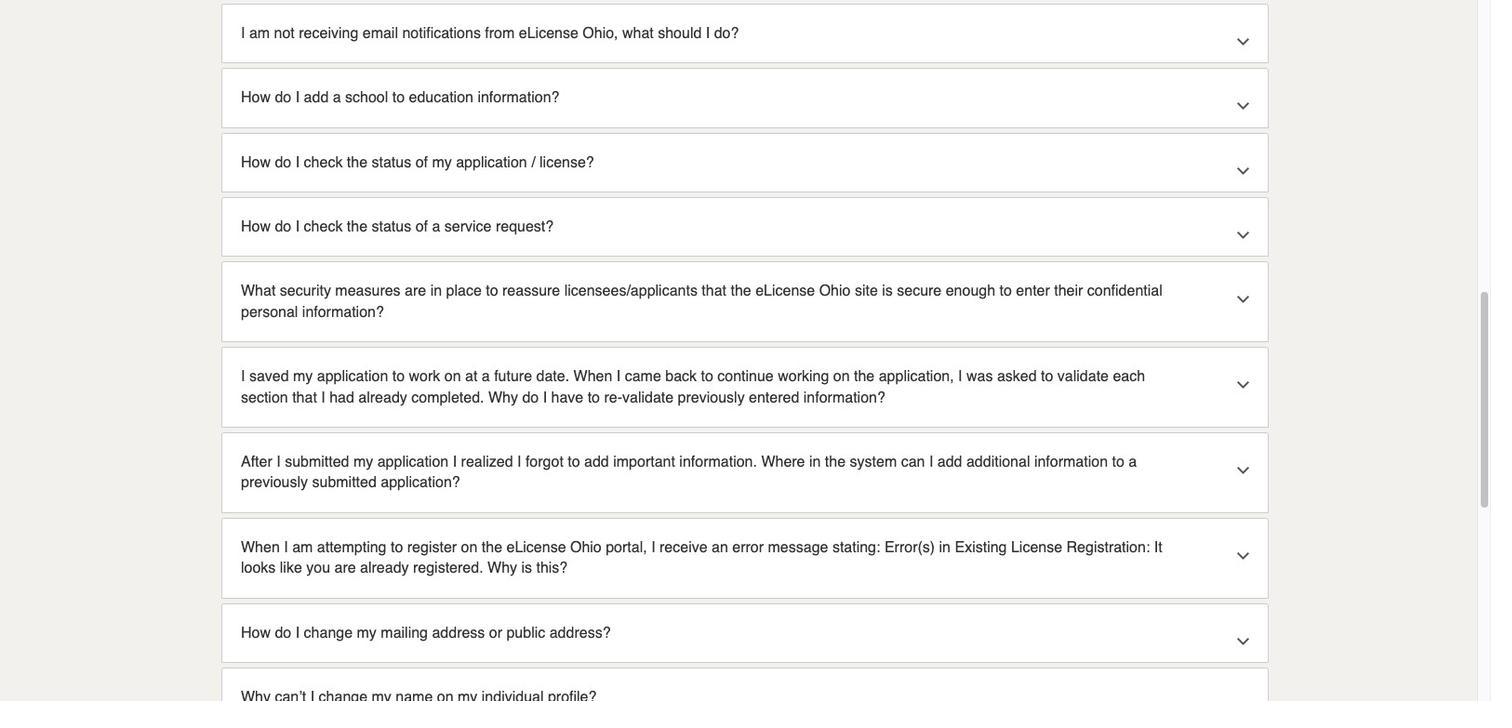 Task type: locate. For each thing, give the bounding box(es) containing it.
2 status from the top
[[372, 217, 412, 234]]

when i am attempting to register on the elicense ohio portal, i receive an error message stating: error(s) in existing license registration: it looks like you are already registered. why is this?
[[241, 538, 1163, 575]]

the
[[347, 152, 368, 169], [347, 217, 368, 234], [731, 281, 752, 298], [854, 367, 875, 384], [825, 452, 846, 469], [482, 538, 503, 554]]

from
[[485, 23, 515, 40]]

0 horizontal spatial ohio
[[570, 538, 602, 554]]

why
[[489, 388, 518, 404], [488, 559, 517, 575]]

application inside the i saved my application to work on at a future date. when i came back to continue working on the application, i was asked to validate each section that i had already completed. why do i have to re-validate previously entered information?
[[317, 367, 388, 384]]

on inside when i am attempting to register on the elicense ohio portal, i receive an error message stating: error(s) in existing license registration: it looks like you are already registered. why is this?
[[461, 538, 478, 554]]

0 vertical spatial of
[[416, 152, 428, 169]]

status up how do i check the status of a service request?
[[372, 152, 412, 169]]

2 vertical spatial in
[[940, 538, 951, 554]]

3 how from the top
[[241, 217, 271, 234]]

1 horizontal spatial is
[[883, 281, 893, 298]]

previously down after
[[241, 473, 308, 490]]

a right the at
[[482, 367, 490, 384]]

elicense right the from
[[519, 23, 579, 40]]

to left the re-
[[588, 388, 600, 404]]

enough
[[946, 281, 996, 298]]

1 horizontal spatial validate
[[1058, 367, 1109, 384]]

are inside what security measures are in place to reassure licensees/applicants that the elicense ohio site is secure enough to enter their confidential personal information?
[[405, 281, 426, 298]]

was
[[967, 367, 993, 384]]

am up like at left
[[292, 538, 313, 554]]

already right had on the bottom left
[[359, 388, 407, 404]]

in inside when i am attempting to register on the elicense ohio portal, i receive an error message stating: error(s) in existing license registration: it looks like you are already registered. why is this?
[[940, 538, 951, 554]]

1 vertical spatial check
[[304, 217, 343, 234]]

licensees/applicants
[[565, 281, 698, 298]]

a
[[333, 88, 341, 104], [432, 217, 441, 234], [482, 367, 490, 384], [1129, 452, 1137, 469]]

message
[[768, 538, 829, 554]]

a left service
[[432, 217, 441, 234]]

address
[[432, 623, 485, 640]]

0 vertical spatial elicense
[[519, 23, 579, 40]]

ohio left site
[[820, 281, 851, 298]]

already
[[359, 388, 407, 404], [360, 559, 409, 575]]

1 vertical spatial when
[[241, 538, 280, 554]]

the left the system
[[825, 452, 846, 469]]

registration:
[[1067, 538, 1151, 554]]

0 horizontal spatial am
[[249, 23, 270, 40]]

previously
[[678, 388, 745, 404], [241, 473, 308, 490]]

how
[[241, 88, 271, 104], [241, 152, 271, 169], [241, 217, 271, 234], [241, 623, 271, 640]]

validate down came
[[623, 388, 674, 404]]

on right working
[[834, 367, 850, 384]]

had
[[330, 388, 354, 404]]

continue
[[718, 367, 774, 384]]

1 of from the top
[[416, 152, 428, 169]]

information? up /
[[478, 88, 560, 104]]

to left register
[[391, 538, 403, 554]]

should
[[658, 23, 702, 40]]

my inside the i saved my application to work on at a future date. when i came back to continue working on the application, i was asked to validate each section that i had already completed. why do i have to re-validate previously entered information?
[[293, 367, 313, 384]]

in right error(s)
[[940, 538, 951, 554]]

to right forgot at the bottom
[[568, 452, 580, 469]]

to
[[393, 88, 405, 104], [486, 281, 498, 298], [1000, 281, 1012, 298], [393, 367, 405, 384], [701, 367, 714, 384], [1041, 367, 1054, 384], [588, 388, 600, 404], [568, 452, 580, 469], [1113, 452, 1125, 469], [391, 538, 403, 554]]

that left had on the bottom left
[[292, 388, 317, 404]]

is left this?
[[522, 559, 532, 575]]

0 vertical spatial validate
[[1058, 367, 1109, 384]]

information? down working
[[804, 388, 886, 404]]

1 how from the top
[[241, 88, 271, 104]]

application
[[456, 152, 527, 169], [317, 367, 388, 384], [378, 452, 449, 469]]

of for a
[[416, 217, 428, 234]]

my right saved
[[293, 367, 313, 384]]

application up had on the bottom left
[[317, 367, 388, 384]]

when up looks
[[241, 538, 280, 554]]

how do i check the status of my application / license?
[[241, 152, 594, 169]]

ohio,
[[583, 23, 618, 40]]

the down school
[[347, 152, 368, 169]]

0 vertical spatial are
[[405, 281, 426, 298]]

do inside the i saved my application to work on at a future date. when i came back to continue working on the application, i was asked to validate each section that i had already completed. why do i have to re-validate previously entered information?
[[522, 388, 539, 404]]

you
[[306, 559, 330, 575]]

of left service
[[416, 217, 428, 234]]

are right measures on the left top
[[405, 281, 426, 298]]

on up the registered.
[[461, 538, 478, 554]]

add right 'can' at the bottom right of page
[[938, 452, 963, 469]]

a inside after i submitted my application i realized i forgot to add important information. where in the system can i add additional information to a previously submitted application?
[[1129, 452, 1137, 469]]

previously inside the i saved my application to work on at a future date. when i came back to continue working on the application, i was asked to validate each section that i had already completed. why do i have to re-validate previously entered information?
[[678, 388, 745, 404]]

2 vertical spatial application
[[378, 452, 449, 469]]

status up measures on the left top
[[372, 217, 412, 234]]

in left place
[[431, 281, 442, 298]]

after i submitted my application i realized i forgot to add important information. where in the system can i add additional information to a previously submitted application?
[[241, 452, 1137, 490]]

validate left each
[[1058, 367, 1109, 384]]

application up application?
[[378, 452, 449, 469]]

1 vertical spatial submitted
[[312, 473, 377, 490]]

add left important
[[585, 452, 609, 469]]

why inside when i am attempting to register on the elicense ohio portal, i receive an error message stating: error(s) in existing license registration: it looks like you are already registered. why is this?
[[488, 559, 517, 575]]

like
[[280, 559, 302, 575]]

check
[[304, 152, 343, 169], [304, 217, 343, 234]]

0 horizontal spatial are
[[335, 559, 356, 575]]

1 vertical spatial of
[[416, 217, 428, 234]]

ohio left the portal,
[[570, 538, 602, 554]]

status for my
[[372, 152, 412, 169]]

change
[[304, 623, 353, 640]]

license?
[[540, 152, 594, 169]]

information
[[1035, 452, 1108, 469]]

0 vertical spatial that
[[702, 281, 727, 298]]

0 horizontal spatial in
[[431, 281, 442, 298]]

check for how do i check the status of a service request?
[[304, 217, 343, 234]]

1 vertical spatial ohio
[[570, 538, 602, 554]]

am left not
[[249, 23, 270, 40]]

future
[[494, 367, 532, 384]]

the up the registered.
[[482, 538, 503, 554]]

1 horizontal spatial information?
[[478, 88, 560, 104]]

information?
[[478, 88, 560, 104], [302, 302, 384, 319], [804, 388, 886, 404]]

add left school
[[304, 88, 329, 104]]

is inside when i am attempting to register on the elicense ohio portal, i receive an error message stating: error(s) in existing license registration: it looks like you are already registered. why is this?
[[522, 559, 532, 575]]

a right information
[[1129, 452, 1137, 469]]

the inside after i submitted my application i realized i forgot to add important information. where in the system can i add additional information to a previously submitted application?
[[825, 452, 846, 469]]

0 vertical spatial previously
[[678, 388, 745, 404]]

0 vertical spatial check
[[304, 152, 343, 169]]

1 vertical spatial elicense
[[756, 281, 815, 298]]

how for how do i check the status of a service request?
[[241, 217, 271, 234]]

0 horizontal spatial when
[[241, 538, 280, 554]]

is
[[883, 281, 893, 298], [522, 559, 532, 575]]

0 vertical spatial already
[[359, 388, 407, 404]]

education
[[409, 88, 474, 104]]

2 check from the top
[[304, 217, 343, 234]]

0 vertical spatial when
[[574, 367, 613, 384]]

add
[[304, 88, 329, 104], [585, 452, 609, 469], [938, 452, 963, 469]]

site
[[855, 281, 878, 298]]

1 vertical spatial that
[[292, 388, 317, 404]]

attempting
[[317, 538, 387, 554]]

when inside when i am attempting to register on the elicense ohio portal, i receive an error message stating: error(s) in existing license registration: it looks like you are already registered. why is this?
[[241, 538, 280, 554]]

my inside after i submitted my application i realized i forgot to add important information. where in the system can i add additional information to a previously submitted application?
[[354, 452, 373, 469]]

system
[[850, 452, 897, 469]]

are
[[405, 281, 426, 298], [335, 559, 356, 575]]

status
[[372, 152, 412, 169], [372, 217, 412, 234]]

elicense
[[519, 23, 579, 40], [756, 281, 815, 298], [507, 538, 566, 554]]

on for came
[[445, 367, 461, 384]]

reassure
[[503, 281, 561, 298]]

0 vertical spatial am
[[249, 23, 270, 40]]

do for how do i add a school to education information?
[[275, 88, 292, 104]]

in
[[431, 281, 442, 298], [810, 452, 821, 469], [940, 538, 951, 554]]

the up continue
[[731, 281, 752, 298]]

1 vertical spatial are
[[335, 559, 356, 575]]

1 horizontal spatial add
[[585, 452, 609, 469]]

license
[[1012, 538, 1063, 554]]

2 horizontal spatial in
[[940, 538, 951, 554]]

1 vertical spatial status
[[372, 217, 412, 234]]

that right 'licensees/applicants' on the left top of page
[[702, 281, 727, 298]]

to left enter
[[1000, 281, 1012, 298]]

2 how from the top
[[241, 152, 271, 169]]

1 vertical spatial already
[[360, 559, 409, 575]]

1 vertical spatial is
[[522, 559, 532, 575]]

elicense up this?
[[507, 538, 566, 554]]

0 horizontal spatial is
[[522, 559, 532, 575]]

2 vertical spatial information?
[[804, 388, 886, 404]]

when inside the i saved my application to work on at a future date. when i came back to continue working on the application, i was asked to validate each section that i had already completed. why do i have to re-validate previously entered information?
[[574, 367, 613, 384]]

when
[[574, 367, 613, 384], [241, 538, 280, 554]]

the up measures on the left top
[[347, 217, 368, 234]]

0 vertical spatial is
[[883, 281, 893, 298]]

4 how from the top
[[241, 623, 271, 640]]

previously down "back"
[[678, 388, 745, 404]]

re-
[[604, 388, 623, 404]]

application left /
[[456, 152, 527, 169]]

my down had on the bottom left
[[354, 452, 373, 469]]

elicense left site
[[756, 281, 815, 298]]

on
[[445, 367, 461, 384], [834, 367, 850, 384], [461, 538, 478, 554]]

1 vertical spatial validate
[[623, 388, 674, 404]]

1 vertical spatial application
[[317, 367, 388, 384]]

portal,
[[606, 538, 647, 554]]

1 why from the top
[[489, 388, 518, 404]]

2 of from the top
[[416, 217, 428, 234]]

an
[[712, 538, 729, 554]]

1 check from the top
[[304, 152, 343, 169]]

in right where in the bottom right of the page
[[810, 452, 821, 469]]

this?
[[537, 559, 568, 575]]

0 vertical spatial ohio
[[820, 281, 851, 298]]

0 horizontal spatial information?
[[302, 302, 384, 319]]

information? inside the i saved my application to work on at a future date. when i came back to continue working on the application, i was asked to validate each section that i had already completed. why do i have to re-validate previously entered information?
[[804, 388, 886, 404]]

0 vertical spatial in
[[431, 281, 442, 298]]

do for how do i change my mailing address or public address?
[[275, 623, 292, 640]]

when up the re-
[[574, 367, 613, 384]]

working
[[778, 367, 830, 384]]

already down the attempting
[[360, 559, 409, 575]]

i
[[241, 23, 245, 40], [706, 23, 710, 40], [296, 88, 300, 104], [296, 152, 300, 169], [296, 217, 300, 234], [241, 367, 245, 384], [617, 367, 621, 384], [959, 367, 963, 384], [321, 388, 325, 404], [543, 388, 547, 404], [277, 452, 281, 469], [453, 452, 457, 469], [517, 452, 522, 469], [930, 452, 934, 469], [284, 538, 288, 554], [652, 538, 656, 554], [296, 623, 300, 640]]

came
[[625, 367, 662, 384]]

how do i check the status of a service request?
[[241, 217, 554, 234]]

is right site
[[883, 281, 893, 298]]

are down the attempting
[[335, 559, 356, 575]]

0 horizontal spatial validate
[[623, 388, 674, 404]]

1 vertical spatial previously
[[241, 473, 308, 490]]

confidential
[[1088, 281, 1163, 298]]

do?
[[714, 23, 739, 40]]

on for an
[[461, 538, 478, 554]]

why down the future
[[489, 388, 518, 404]]

address?
[[550, 623, 611, 640]]

1 vertical spatial information?
[[302, 302, 384, 319]]

1 vertical spatial why
[[488, 559, 517, 575]]

their
[[1055, 281, 1084, 298]]

forgot
[[526, 452, 564, 469]]

submitted right after
[[285, 452, 349, 469]]

1 horizontal spatial ohio
[[820, 281, 851, 298]]

on left the at
[[445, 367, 461, 384]]

mailing
[[381, 623, 428, 640]]

register
[[407, 538, 457, 554]]

1 vertical spatial am
[[292, 538, 313, 554]]

do for how do i check the status of a service request?
[[275, 217, 292, 234]]

1 vertical spatial in
[[810, 452, 821, 469]]

1 status from the top
[[372, 152, 412, 169]]

am
[[249, 23, 270, 40], [292, 538, 313, 554]]

1 horizontal spatial are
[[405, 281, 426, 298]]

application inside after i submitted my application i realized i forgot to add important information. where in the system can i add additional information to a previously submitted application?
[[378, 452, 449, 469]]

my
[[432, 152, 452, 169], [293, 367, 313, 384], [354, 452, 373, 469], [357, 623, 377, 640]]

0 horizontal spatial that
[[292, 388, 317, 404]]

1 horizontal spatial in
[[810, 452, 821, 469]]

0 vertical spatial information?
[[478, 88, 560, 104]]

submitted up the attempting
[[312, 473, 377, 490]]

why left this?
[[488, 559, 517, 575]]

my left mailing
[[357, 623, 377, 640]]

1 horizontal spatial that
[[702, 281, 727, 298]]

information? down measures on the left top
[[302, 302, 384, 319]]

to right school
[[393, 88, 405, 104]]

to right place
[[486, 281, 498, 298]]

1 horizontal spatial when
[[574, 367, 613, 384]]

0 horizontal spatial previously
[[241, 473, 308, 490]]

can
[[902, 452, 926, 469]]

0 vertical spatial why
[[489, 388, 518, 404]]

2 why from the top
[[488, 559, 517, 575]]

submitted
[[285, 452, 349, 469], [312, 473, 377, 490]]

0 vertical spatial status
[[372, 152, 412, 169]]

1 horizontal spatial previously
[[678, 388, 745, 404]]

2 horizontal spatial information?
[[804, 388, 886, 404]]

2 vertical spatial elicense
[[507, 538, 566, 554]]

entered
[[749, 388, 800, 404]]

1 horizontal spatial am
[[292, 538, 313, 554]]

the left application,
[[854, 367, 875, 384]]

of down education
[[416, 152, 428, 169]]



Task type: vqa. For each thing, say whether or not it's contained in the screenshot.
"forgot"
yes



Task type: describe. For each thing, give the bounding box(es) containing it.
to right "back"
[[701, 367, 714, 384]]

have
[[551, 388, 584, 404]]

the inside when i am attempting to register on the elicense ohio portal, i receive an error message stating: error(s) in existing license registration: it looks like you are already registered. why is this?
[[482, 538, 503, 554]]

at
[[465, 367, 478, 384]]

or
[[489, 623, 503, 640]]

error(s)
[[885, 538, 935, 554]]

do for how do i check the status of my application / license?
[[275, 152, 292, 169]]

am inside when i am attempting to register on the elicense ohio portal, i receive an error message stating: error(s) in existing license registration: it looks like you are already registered. why is this?
[[292, 538, 313, 554]]

important
[[614, 452, 676, 469]]

previously inside after i submitted my application i realized i forgot to add important information. where in the system can i add additional information to a previously submitted application?
[[241, 473, 308, 490]]

measures
[[335, 281, 401, 298]]

saved
[[249, 367, 289, 384]]

i saved my application to work on at a future date. when i came back to continue working on the application, i was asked to validate each section that i had already completed. why do i have to re-validate previously entered information?
[[241, 367, 1146, 404]]

0 horizontal spatial add
[[304, 88, 329, 104]]

registered.
[[413, 559, 484, 575]]

a inside the i saved my application to work on at a future date. when i came back to continue working on the application, i was asked to validate each section that i had already completed. why do i have to re-validate previously entered information?
[[482, 367, 490, 384]]

receive
[[660, 538, 708, 554]]

status for a
[[372, 217, 412, 234]]

elicense inside when i am attempting to register on the elicense ohio portal, i receive an error message stating: error(s) in existing license registration: it looks like you are already registered. why is this?
[[507, 538, 566, 554]]

the inside the i saved my application to work on at a future date. when i came back to continue working on the application, i was asked to validate each section that i had already completed. why do i have to re-validate previously entered information?
[[854, 367, 875, 384]]

to right asked
[[1041, 367, 1054, 384]]

asked
[[998, 367, 1037, 384]]

already inside when i am attempting to register on the elicense ohio portal, i receive an error message stating: error(s) in existing license registration: it looks like you are already registered. why is this?
[[360, 559, 409, 575]]

0 vertical spatial submitted
[[285, 452, 349, 469]]

is inside what security measures are in place to reassure licensees/applicants that the elicense ohio site is secure enough to enter their confidential personal information?
[[883, 281, 893, 298]]

elicense inside what security measures are in place to reassure licensees/applicants that the elicense ohio site is secure enough to enter their confidential personal information?
[[756, 281, 815, 298]]

where
[[762, 452, 806, 469]]

completed.
[[412, 388, 484, 404]]

application?
[[381, 473, 460, 490]]

place
[[446, 281, 482, 298]]

the inside what security measures are in place to reassure licensees/applicants that the elicense ohio site is secure enough to enter their confidential personal information?
[[731, 281, 752, 298]]

additional
[[967, 452, 1031, 469]]

to right information
[[1113, 452, 1125, 469]]

application,
[[879, 367, 955, 384]]

each
[[1113, 367, 1146, 384]]

not
[[274, 23, 295, 40]]

information? inside what security measures are in place to reassure licensees/applicants that the elicense ohio site is secure enough to enter their confidential personal information?
[[302, 302, 384, 319]]

secure
[[897, 281, 942, 298]]

work
[[409, 367, 441, 384]]

email
[[363, 23, 398, 40]]

i am not receiving email notifications from elicense ohio, what should i do?
[[241, 23, 739, 40]]

how for how do i check the status of my application / license?
[[241, 152, 271, 169]]

are inside when i am attempting to register on the elicense ohio portal, i receive an error message stating: error(s) in existing license registration: it looks like you are already registered. why is this?
[[335, 559, 356, 575]]

existing
[[955, 538, 1007, 554]]

/
[[532, 152, 536, 169]]

of for my
[[416, 152, 428, 169]]

public
[[507, 623, 546, 640]]

how do i change my mailing address or public address?
[[241, 623, 611, 640]]

realized
[[461, 452, 513, 469]]

section
[[241, 388, 288, 404]]

how for how do i change my mailing address or public address?
[[241, 623, 271, 640]]

back
[[666, 367, 697, 384]]

to inside when i am attempting to register on the elicense ohio portal, i receive an error message stating: error(s) in existing license registration: it looks like you are already registered. why is this?
[[391, 538, 403, 554]]

what security measures are in place to reassure licensees/applicants that the elicense ohio site is secure enough to enter their confidential personal information?
[[241, 281, 1163, 319]]

a left school
[[333, 88, 341, 104]]

enter
[[1017, 281, 1051, 298]]

in inside after i submitted my application i realized i forgot to add important information. where in the system can i add additional information to a previously submitted application?
[[810, 452, 821, 469]]

security
[[280, 281, 331, 298]]

how for how do i add a school to education information?
[[241, 88, 271, 104]]

that inside what security measures are in place to reassure licensees/applicants that the elicense ohio site is secure enough to enter their confidential personal information?
[[702, 281, 727, 298]]

already inside the i saved my application to work on at a future date. when i came back to continue working on the application, i was asked to validate each section that i had already completed. why do i have to re-validate previously entered information?
[[359, 388, 407, 404]]

0 vertical spatial application
[[456, 152, 527, 169]]

information.
[[680, 452, 758, 469]]

what
[[623, 23, 654, 40]]

service
[[445, 217, 492, 234]]

stating:
[[833, 538, 881, 554]]

ohio inside what security measures are in place to reassure licensees/applicants that the elicense ohio site is secure enough to enter their confidential personal information?
[[820, 281, 851, 298]]

why inside the i saved my application to work on at a future date. when i came back to continue working on the application, i was asked to validate each section that i had already completed. why do i have to re-validate previously entered information?
[[489, 388, 518, 404]]

in inside what security measures are in place to reassure licensees/applicants that the elicense ohio site is secure enough to enter their confidential personal information?
[[431, 281, 442, 298]]

notifications
[[402, 23, 481, 40]]

error
[[733, 538, 764, 554]]

to left work
[[393, 367, 405, 384]]

2 horizontal spatial add
[[938, 452, 963, 469]]

request?
[[496, 217, 554, 234]]

date.
[[537, 367, 570, 384]]

that inside the i saved my application to work on at a future date. when i came back to continue working on the application, i was asked to validate each section that i had already completed. why do i have to re-validate previously entered information?
[[292, 388, 317, 404]]

check for how do i check the status of my application / license?
[[304, 152, 343, 169]]

receiving
[[299, 23, 359, 40]]

after
[[241, 452, 273, 469]]

it
[[1155, 538, 1163, 554]]

ohio inside when i am attempting to register on the elicense ohio portal, i receive an error message stating: error(s) in existing license registration: it looks like you are already registered. why is this?
[[570, 538, 602, 554]]

personal
[[241, 302, 298, 319]]

how do i add a school to education information?
[[241, 88, 560, 104]]

looks
[[241, 559, 276, 575]]

my down education
[[432, 152, 452, 169]]

school
[[345, 88, 388, 104]]

what
[[241, 281, 276, 298]]



